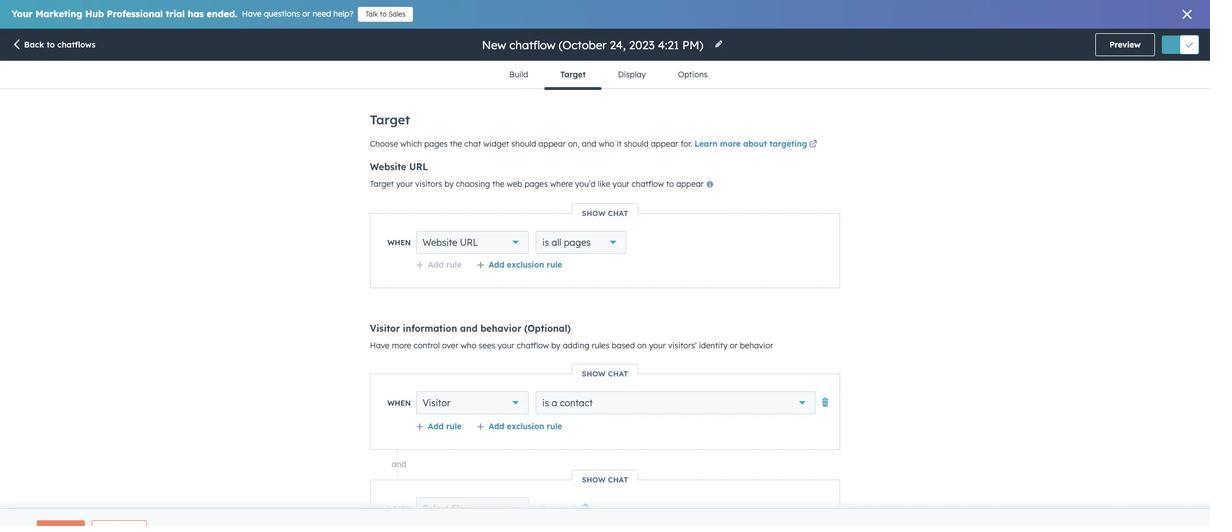 Task type: locate. For each thing, give the bounding box(es) containing it.
by
[[445, 179, 454, 189], [551, 341, 561, 351]]

1 show from the top
[[582, 209, 606, 218]]

more right learn
[[720, 139, 741, 149]]

show chat
[[582, 209, 628, 218], [582, 369, 628, 379], [582, 475, 628, 485]]

0 horizontal spatial website
[[370, 161, 406, 173]]

0 horizontal spatial more
[[392, 341, 411, 351]]

1 is from the top
[[542, 237, 549, 248]]

2 vertical spatial chat
[[608, 475, 628, 485]]

1 vertical spatial add rule
[[428, 422, 462, 432]]

add exclusion rule button for website url
[[477, 260, 562, 270]]

1 vertical spatial website
[[423, 237, 457, 248]]

target
[[560, 69, 586, 80], [370, 112, 410, 128], [370, 179, 394, 189]]

website
[[370, 161, 406, 173], [423, 237, 457, 248]]

1 horizontal spatial pages
[[525, 179, 548, 189]]

should
[[511, 139, 536, 149], [624, 139, 649, 149]]

1 show chat from the top
[[582, 209, 628, 218]]

1 horizontal spatial more
[[720, 139, 741, 149]]

visitor for visitor information and  behavior (optional)
[[370, 323, 400, 334]]

chat for website url
[[608, 209, 628, 218]]

1 vertical spatial add exclusion rule button
[[477, 422, 562, 432]]

0 horizontal spatial chatflow
[[517, 341, 549, 351]]

options
[[678, 69, 708, 80]]

exclusion
[[507, 260, 544, 270], [507, 422, 544, 432]]

url inside popup button
[[460, 237, 478, 248]]

0 vertical spatial show chat
[[582, 209, 628, 218]]

should right "widget"
[[511, 139, 536, 149]]

show chat link
[[573, 209, 638, 218], [573, 369, 638, 379], [573, 475, 638, 485]]

exclusion for website url
[[507, 260, 544, 270]]

add
[[428, 260, 444, 270], [489, 260, 505, 270], [428, 422, 444, 432], [489, 422, 505, 432]]

1 add exclusion rule from the top
[[489, 260, 562, 270]]

more left the control
[[392, 341, 411, 351]]

behavior right identity
[[740, 341, 773, 351]]

the left web
[[492, 179, 505, 189]]

have inside your marketing hub professional trial has ended. have questions or need help?
[[242, 9, 262, 19]]

2 show chat link from the top
[[573, 369, 638, 379]]

is a contact button
[[536, 392, 816, 415]]

when for select filter
[[388, 505, 411, 514]]

2 add exclusion rule from the top
[[489, 422, 562, 432]]

show chat link for website url
[[573, 209, 638, 218]]

1 vertical spatial is
[[542, 397, 549, 409]]

2 vertical spatial and
[[392, 459, 406, 470]]

exclusion down is all pages at the left of page
[[507, 260, 544, 270]]

when for visitor
[[388, 399, 411, 408]]

you'd
[[575, 179, 596, 189]]

2 show from the top
[[582, 369, 606, 379]]

need
[[313, 9, 331, 19]]

have more control over who sees your chatflow by adding rules based on your visitors' identity or behavior
[[370, 341, 773, 351]]

1 vertical spatial when
[[388, 399, 411, 408]]

1 horizontal spatial the
[[492, 179, 505, 189]]

1 vertical spatial exclusion
[[507, 422, 544, 432]]

2 horizontal spatial to
[[666, 179, 674, 189]]

when for website url
[[388, 238, 411, 247]]

add rule down 'website url' popup button
[[428, 260, 462, 270]]

learn
[[695, 139, 718, 149]]

by left adding
[[551, 341, 561, 351]]

identity
[[699, 341, 728, 351]]

0 vertical spatial to
[[380, 10, 387, 18]]

add exclusion rule down a
[[489, 422, 562, 432]]

1 vertical spatial add rule button
[[416, 422, 462, 432]]

add rule
[[428, 260, 462, 270], [428, 422, 462, 432]]

select filter
[[423, 504, 471, 515]]

1 horizontal spatial who
[[599, 139, 614, 149]]

0 horizontal spatial pages
[[424, 139, 448, 149]]

add exclusion rule
[[489, 260, 562, 270], [489, 422, 562, 432]]

visitor button
[[416, 392, 529, 415]]

your left the visitors
[[396, 179, 413, 189]]

pages right all
[[564, 237, 591, 248]]

0 vertical spatial add rule
[[428, 260, 462, 270]]

add rule button down 'website url' popup button
[[416, 260, 462, 270]]

pages inside popup button
[[564, 237, 591, 248]]

2 is from the top
[[542, 397, 549, 409]]

have right ended. on the left top of the page
[[242, 9, 262, 19]]

1 chat from the top
[[608, 209, 628, 218]]

show
[[582, 209, 606, 218], [582, 369, 606, 379], [582, 475, 606, 485]]

1 vertical spatial chat
[[608, 369, 628, 379]]

the
[[450, 139, 462, 149], [492, 179, 505, 189]]

0 vertical spatial when
[[388, 238, 411, 247]]

0 vertical spatial the
[[450, 139, 462, 149]]

2 vertical spatial show chat link
[[573, 475, 638, 485]]

more
[[720, 139, 741, 149], [392, 341, 411, 351]]

is all pages
[[542, 237, 591, 248]]

visitor
[[370, 323, 400, 334], [423, 397, 450, 409]]

talk
[[365, 10, 378, 18]]

or right identity
[[730, 341, 738, 351]]

0 vertical spatial exclusion
[[507, 260, 544, 270]]

0 vertical spatial by
[[445, 179, 454, 189]]

1 vertical spatial have
[[370, 341, 390, 351]]

2 chat from the top
[[608, 369, 628, 379]]

questions
[[264, 9, 300, 19]]

1 vertical spatial show chat
[[582, 369, 628, 379]]

0 horizontal spatial visitor
[[370, 323, 400, 334]]

None field
[[481, 37, 708, 52]]

or
[[302, 9, 310, 19], [730, 341, 738, 351]]

behavior up sees
[[480, 323, 522, 334]]

1 vertical spatial or
[[730, 341, 738, 351]]

build button
[[493, 61, 544, 88]]

widget
[[483, 139, 509, 149]]

exclusion down is a contact
[[507, 422, 544, 432]]

navigation
[[493, 61, 724, 90]]

2 add exclusion rule button from the top
[[477, 422, 562, 432]]

1 horizontal spatial visitor
[[423, 397, 450, 409]]

2 vertical spatial to
[[666, 179, 674, 189]]

0 vertical spatial is
[[542, 237, 549, 248]]

chat
[[608, 209, 628, 218], [608, 369, 628, 379], [608, 475, 628, 485]]

add rule down visitor popup button
[[428, 422, 462, 432]]

url
[[409, 161, 428, 173], [460, 237, 478, 248]]

by right the visitors
[[445, 179, 454, 189]]

exclusion for visitor
[[507, 422, 544, 432]]

1 vertical spatial show chat link
[[573, 369, 638, 379]]

0 vertical spatial add exclusion rule button
[[477, 260, 562, 270]]

rule down a
[[547, 422, 562, 432]]

2 exclusion from the top
[[507, 422, 544, 432]]

1 horizontal spatial to
[[380, 10, 387, 18]]

visitor for visitor
[[423, 397, 450, 409]]

add exclusion rule down all
[[489, 260, 562, 270]]

the left chat
[[450, 139, 462, 149]]

0 vertical spatial target
[[560, 69, 586, 80]]

rule
[[446, 260, 462, 270], [547, 260, 562, 270], [446, 422, 462, 432], [547, 422, 562, 432]]

2 horizontal spatial pages
[[564, 237, 591, 248]]

1 vertical spatial who
[[461, 341, 476, 351]]

2 vertical spatial pages
[[564, 237, 591, 248]]

2 vertical spatial when
[[388, 505, 411, 514]]

0 horizontal spatial to
[[47, 40, 55, 50]]

0 vertical spatial show
[[582, 209, 606, 218]]

2 horizontal spatial and
[[582, 139, 596, 149]]

back to chatflows
[[24, 40, 96, 50]]

0 vertical spatial website
[[370, 161, 406, 173]]

1 vertical spatial url
[[460, 237, 478, 248]]

target down 'choose'
[[370, 179, 394, 189]]

chatflow right like
[[632, 179, 664, 189]]

target up 'choose'
[[370, 112, 410, 128]]

1 vertical spatial behavior
[[740, 341, 773, 351]]

1 vertical spatial more
[[392, 341, 411, 351]]

target right build button
[[560, 69, 586, 80]]

is inside popup button
[[542, 237, 549, 248]]

your
[[396, 179, 413, 189], [613, 179, 630, 189], [498, 341, 515, 351], [649, 341, 666, 351]]

1 vertical spatial show
[[582, 369, 606, 379]]

1 exclusion from the top
[[507, 260, 544, 270]]

0 horizontal spatial should
[[511, 139, 536, 149]]

target inside button
[[560, 69, 586, 80]]

1 horizontal spatial url
[[460, 237, 478, 248]]

choosing
[[456, 179, 490, 189]]

marketing
[[35, 8, 82, 20]]

1 horizontal spatial chatflow
[[632, 179, 664, 189]]

3 when from the top
[[388, 505, 411, 514]]

2 add rule from the top
[[428, 422, 462, 432]]

2 vertical spatial show
[[582, 475, 606, 485]]

0 vertical spatial pages
[[424, 139, 448, 149]]

2 vertical spatial show chat
[[582, 475, 628, 485]]

1 vertical spatial by
[[551, 341, 561, 351]]

2 show chat from the top
[[582, 369, 628, 379]]

2 when from the top
[[388, 399, 411, 408]]

0 vertical spatial show chat link
[[573, 209, 638, 218]]

sees
[[479, 341, 495, 351]]

who
[[599, 139, 614, 149], [461, 341, 476, 351]]

all
[[552, 237, 561, 248]]

pages right which
[[424, 139, 448, 149]]

0 horizontal spatial by
[[445, 179, 454, 189]]

add rule button
[[416, 260, 462, 270], [416, 422, 462, 432]]

0 vertical spatial or
[[302, 9, 310, 19]]

1 vertical spatial and
[[460, 323, 478, 334]]

0 vertical spatial who
[[599, 139, 614, 149]]

0 vertical spatial add exclusion rule
[[489, 260, 562, 270]]

2 vertical spatial target
[[370, 179, 394, 189]]

0 vertical spatial have
[[242, 9, 262, 19]]

add exclusion rule button down a
[[477, 422, 562, 432]]

add exclusion rule button
[[477, 260, 562, 270], [477, 422, 562, 432]]

1 vertical spatial visitor
[[423, 397, 450, 409]]

0 horizontal spatial have
[[242, 9, 262, 19]]

target your visitors by choosing the web pages where you'd like your chatflow to appear
[[370, 179, 706, 189]]

1 vertical spatial chatflow
[[517, 341, 549, 351]]

should right it
[[624, 139, 649, 149]]

website url
[[370, 161, 428, 173], [423, 237, 478, 248]]

display button
[[602, 61, 662, 88]]

appear down for.
[[676, 179, 704, 189]]

to
[[380, 10, 387, 18], [47, 40, 55, 50], [666, 179, 674, 189]]

0 vertical spatial more
[[720, 139, 741, 149]]

add exclusion rule button down all
[[477, 260, 562, 270]]

(optional)
[[524, 323, 571, 334], [538, 504, 576, 515]]

1 horizontal spatial should
[[624, 139, 649, 149]]

1 vertical spatial add exclusion rule
[[489, 422, 562, 432]]

1 horizontal spatial behavior
[[740, 341, 773, 351]]

0 horizontal spatial url
[[409, 161, 428, 173]]

0 vertical spatial url
[[409, 161, 428, 173]]

or left "need"
[[302, 9, 310, 19]]

where
[[550, 179, 573, 189]]

1 horizontal spatial website
[[423, 237, 457, 248]]

1 vertical spatial website url
[[423, 237, 478, 248]]

and
[[582, 139, 596, 149], [460, 323, 478, 334], [392, 459, 406, 470]]

ended.
[[207, 8, 237, 20]]

0 vertical spatial add rule button
[[416, 260, 462, 270]]

appear
[[538, 139, 566, 149], [651, 139, 678, 149], [676, 179, 704, 189]]

help?
[[333, 9, 353, 19]]

visitor inside popup button
[[423, 397, 450, 409]]

when
[[388, 238, 411, 247], [388, 399, 411, 408], [388, 505, 411, 514]]

0 vertical spatial visitor
[[370, 323, 400, 334]]

0 horizontal spatial or
[[302, 9, 310, 19]]

preview button
[[1095, 33, 1155, 56]]

have
[[242, 9, 262, 19], [370, 341, 390, 351]]

1 should from the left
[[511, 139, 536, 149]]

your right on
[[649, 341, 666, 351]]

talk to sales button
[[358, 7, 413, 22]]

chatflow left adding
[[517, 341, 549, 351]]

0 horizontal spatial behavior
[[480, 323, 522, 334]]

1 horizontal spatial have
[[370, 341, 390, 351]]

who down visitor information and  behavior (optional)
[[461, 341, 476, 351]]

is left a
[[542, 397, 549, 409]]

0 vertical spatial chat
[[608, 209, 628, 218]]

0 horizontal spatial and
[[392, 459, 406, 470]]

is left all
[[542, 237, 549, 248]]

pages
[[424, 139, 448, 149], [525, 179, 548, 189], [564, 237, 591, 248]]

rule down all
[[547, 260, 562, 270]]

add rule button down visitor popup button
[[416, 422, 462, 432]]

who left it
[[599, 139, 614, 149]]

pages right web
[[525, 179, 548, 189]]

chatflow
[[632, 179, 664, 189], [517, 341, 549, 351]]

1 vertical spatial (optional)
[[538, 504, 576, 515]]

1 show chat link from the top
[[573, 209, 638, 218]]

is inside popup button
[[542, 397, 549, 409]]

rules
[[592, 341, 610, 351]]

learn more about targeting link
[[695, 138, 819, 152]]

1 vertical spatial to
[[47, 40, 55, 50]]

0 vertical spatial and
[[582, 139, 596, 149]]

3 chat from the top
[[608, 475, 628, 485]]

show chat link for visitor
[[573, 369, 638, 379]]

have left the control
[[370, 341, 390, 351]]

visitor information and  behavior (optional)
[[370, 323, 571, 334]]

1 add exclusion rule button from the top
[[477, 260, 562, 270]]

1 add rule from the top
[[428, 260, 462, 270]]

1 when from the top
[[388, 238, 411, 247]]

is for is all pages
[[542, 237, 549, 248]]

appear left for.
[[651, 139, 678, 149]]

your
[[11, 8, 33, 20]]

choose
[[370, 139, 398, 149]]

behavior
[[480, 323, 522, 334], [740, 341, 773, 351]]

1 vertical spatial the
[[492, 179, 505, 189]]

0 horizontal spatial who
[[461, 341, 476, 351]]

to for talk
[[380, 10, 387, 18]]



Task type: describe. For each thing, give the bounding box(es) containing it.
show chat for visitor
[[582, 369, 628, 379]]

1 horizontal spatial by
[[551, 341, 561, 351]]

chat for visitor
[[608, 369, 628, 379]]

rule down 'website url' popup button
[[446, 260, 462, 270]]

0 vertical spatial behavior
[[480, 323, 522, 334]]

1 horizontal spatial and
[[460, 323, 478, 334]]

a
[[552, 397, 557, 409]]

professional
[[107, 8, 163, 20]]

adding
[[563, 341, 589, 351]]

link opens in a new window image
[[809, 141, 817, 149]]

options button
[[662, 61, 724, 88]]

0 horizontal spatial the
[[450, 139, 462, 149]]

your right like
[[613, 179, 630, 189]]

about
[[743, 139, 767, 149]]

3 show chat from the top
[[582, 475, 628, 485]]

rule down visitor popup button
[[446, 422, 462, 432]]

back to chatflows button
[[11, 39, 96, 52]]

3 show from the top
[[582, 475, 606, 485]]

show for visitor
[[582, 369, 606, 379]]

or inside your marketing hub professional trial has ended. have questions or need help?
[[302, 9, 310, 19]]

it
[[617, 139, 622, 149]]

web
[[507, 179, 522, 189]]

is for is a contact
[[542, 397, 549, 409]]

hub
[[85, 8, 104, 20]]

control
[[414, 341, 440, 351]]

information
[[403, 323, 457, 334]]

like
[[598, 179, 610, 189]]

2 should from the left
[[624, 139, 649, 149]]

show chat for website url
[[582, 209, 628, 218]]

is a contact
[[542, 397, 593, 409]]

choose which pages the chat widget should appear on, and who it should appear for.
[[370, 139, 695, 149]]

website url button
[[416, 231, 529, 254]]

add exclusion rule for visitor
[[489, 422, 562, 432]]

website inside popup button
[[423, 237, 457, 248]]

build
[[509, 69, 528, 80]]

3 show chat link from the top
[[573, 475, 638, 485]]

preview
[[1110, 40, 1141, 50]]

1 vertical spatial target
[[370, 112, 410, 128]]

your right sees
[[498, 341, 515, 351]]

visitors'
[[668, 341, 697, 351]]

pages for all
[[564, 237, 591, 248]]

pages for which
[[424, 139, 448, 149]]

select
[[423, 504, 449, 515]]

add exclusion rule for website url
[[489, 260, 562, 270]]

target button
[[544, 61, 602, 90]]

0 vertical spatial chatflow
[[632, 179, 664, 189]]

add for visitor's add exclusion rule "button"
[[489, 422, 505, 432]]

1 add rule button from the top
[[416, 260, 462, 270]]

show for website url
[[582, 209, 606, 218]]

appear left 'on,'
[[538, 139, 566, 149]]

chatflows
[[57, 40, 96, 50]]

which
[[400, 139, 422, 149]]

sales
[[389, 10, 406, 18]]

display
[[618, 69, 646, 80]]

select filter button
[[416, 498, 529, 521]]

add for 2nd add rule button from the bottom
[[428, 260, 444, 270]]

add for website url's add exclusion rule "button"
[[489, 260, 505, 270]]

for.
[[681, 139, 692, 149]]

2 add rule button from the top
[[416, 422, 462, 432]]

based
[[612, 341, 635, 351]]

is all pages button
[[536, 231, 626, 254]]

trial
[[166, 8, 185, 20]]

add exclusion rule button for visitor
[[477, 422, 562, 432]]

visitors
[[415, 179, 442, 189]]

navigation containing build
[[493, 61, 724, 90]]

to for back
[[47, 40, 55, 50]]

learn more about targeting
[[695, 139, 807, 149]]

your marketing hub professional trial has ended. have questions or need help?
[[11, 8, 353, 20]]

1 horizontal spatial or
[[730, 341, 738, 351]]

more for learn
[[720, 139, 741, 149]]

back
[[24, 40, 44, 50]]

has
[[188, 8, 204, 20]]

over
[[442, 341, 459, 351]]

more for have
[[392, 341, 411, 351]]

website url inside popup button
[[423, 237, 478, 248]]

on,
[[568, 139, 580, 149]]

on
[[637, 341, 647, 351]]

close image
[[1183, 10, 1192, 19]]

link opens in a new window image
[[809, 138, 817, 152]]

0 vertical spatial website url
[[370, 161, 428, 173]]

chat
[[464, 139, 481, 149]]

contact
[[560, 397, 593, 409]]

targeting
[[770, 139, 807, 149]]

add for first add rule button from the bottom of the page
[[428, 422, 444, 432]]

filter
[[451, 504, 471, 515]]

0 vertical spatial (optional)
[[524, 323, 571, 334]]

1 vertical spatial pages
[[525, 179, 548, 189]]

talk to sales
[[365, 10, 406, 18]]



Task type: vqa. For each thing, say whether or not it's contained in the screenshot.
VISITOR INFORMATION AND  BEHAVIOR (OPTIONAL)
yes



